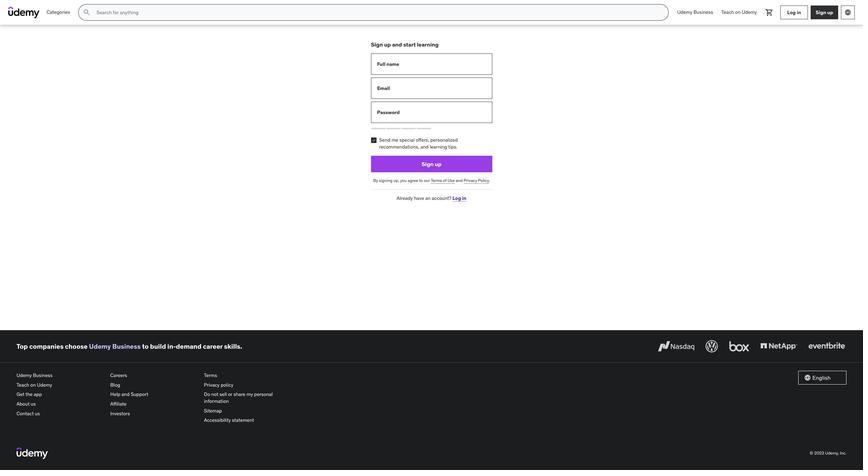 Task type: locate. For each thing, give the bounding box(es) containing it.
0 vertical spatial teach on udemy link
[[718, 4, 762, 21]]

0 vertical spatial on
[[736, 9, 741, 15]]

netapp image
[[760, 339, 799, 354]]

2 vertical spatial business
[[33, 372, 52, 379]]

demand
[[176, 342, 202, 351]]

and left start
[[392, 41, 402, 48]]

share
[[234, 391, 246, 398]]

submit search image
[[83, 8, 91, 17]]

0 vertical spatial log in link
[[781, 6, 809, 19]]

0 horizontal spatial privacy
[[204, 382, 220, 388]]

and down offers,
[[421, 144, 429, 150]]

and right help
[[122, 391, 130, 398]]

learning right start
[[417, 41, 439, 48]]

blog link
[[110, 381, 199, 390]]

sign up for sign up link
[[816, 9, 834, 15]]

up left choose a language image
[[828, 9, 834, 15]]

©
[[810, 450, 814, 456]]

0 vertical spatial us
[[31, 401, 36, 407]]

sign up left choose a language image
[[816, 9, 834, 15]]

you
[[400, 178, 407, 183]]

sign up link
[[811, 6, 839, 19]]

send me special offers, personalized recommendations, and learning tips.
[[379, 137, 458, 150]]

1 vertical spatial on
[[30, 382, 36, 388]]

up inside button
[[435, 161, 442, 167]]

1 vertical spatial business
[[112, 342, 141, 351]]

up,
[[394, 178, 399, 183]]

1 horizontal spatial log in link
[[781, 6, 809, 19]]

log in link right shopping cart with 0 items icon
[[781, 6, 809, 19]]

sign for sign up button
[[422, 161, 434, 167]]

0 horizontal spatial sign
[[371, 41, 383, 48]]

1 horizontal spatial sign
[[422, 161, 434, 167]]

sign
[[816, 9, 827, 15], [371, 41, 383, 48], [422, 161, 434, 167]]

sign inside button
[[422, 161, 434, 167]]

already have an account? log in
[[397, 195, 467, 201]]

to for business
[[142, 342, 149, 351]]

teach right udemy business in the top right of the page
[[722, 9, 735, 15]]

choose
[[65, 342, 88, 351]]

sign up
[[816, 9, 834, 15], [422, 161, 442, 167]]

and
[[392, 41, 402, 48], [421, 144, 429, 150], [456, 178, 463, 183], [122, 391, 130, 398]]

teach on udemy link up the about us link at the bottom left of the page
[[17, 381, 105, 390]]

1 horizontal spatial up
[[435, 161, 442, 167]]

0 vertical spatial sign
[[816, 9, 827, 15]]

2 horizontal spatial up
[[828, 9, 834, 15]]

1 vertical spatial to
[[142, 342, 149, 351]]

up up terms of use link
[[435, 161, 442, 167]]

to left build
[[142, 342, 149, 351]]

2023
[[815, 450, 825, 456]]

to for agree
[[419, 178, 423, 183]]

0 vertical spatial in
[[797, 9, 802, 15]]

privacy inside terms privacy policy do not sell or share my personal information sitemap accessibility statement
[[204, 382, 220, 388]]

1 vertical spatial teach on udemy link
[[17, 381, 105, 390]]

1 vertical spatial teach
[[17, 382, 29, 388]]

1 vertical spatial terms
[[204, 372, 217, 379]]

xsmall image
[[371, 138, 377, 143]]

support
[[131, 391, 148, 398]]

business
[[694, 9, 714, 15], [112, 342, 141, 351], [33, 372, 52, 379]]

1 vertical spatial privacy
[[204, 382, 220, 388]]

privacy left policy
[[464, 178, 477, 183]]

log in link right the 'account?'
[[453, 195, 467, 201]]

us right contact
[[35, 411, 40, 417]]

business inside udemy business teach on udemy get the app about us contact us
[[33, 372, 52, 379]]

up left start
[[384, 41, 391, 48]]

personalized
[[431, 137, 458, 143]]

1 vertical spatial up
[[384, 41, 391, 48]]

terms
[[431, 178, 442, 183], [204, 372, 217, 379]]

1 horizontal spatial to
[[419, 178, 423, 183]]

sign down search for anything 'text field'
[[371, 41, 383, 48]]

get the app link
[[17, 390, 105, 400]]

teach
[[722, 9, 735, 15], [17, 382, 29, 388]]

0 horizontal spatial to
[[142, 342, 149, 351]]

.
[[489, 178, 490, 183]]

us
[[31, 401, 36, 407], [35, 411, 40, 417]]

up
[[828, 9, 834, 15], [384, 41, 391, 48], [435, 161, 442, 167]]

© 2023 udemy, inc.
[[810, 450, 847, 456]]

sign right log in
[[816, 9, 827, 15]]

0 vertical spatial business
[[694, 9, 714, 15]]

1 vertical spatial sign
[[371, 41, 383, 48]]

udemy
[[678, 9, 693, 15], [742, 9, 758, 15], [89, 342, 111, 351], [17, 372, 32, 379], [37, 382, 52, 388]]

teach on udemy link
[[718, 4, 762, 21], [17, 381, 105, 390]]

0 vertical spatial log
[[788, 9, 796, 15]]

2 vertical spatial up
[[435, 161, 442, 167]]

terms left of
[[431, 178, 442, 183]]

log
[[788, 9, 796, 15], [453, 195, 461, 201]]

0 horizontal spatial teach
[[17, 382, 29, 388]]

0 vertical spatial privacy
[[464, 178, 477, 183]]

1 vertical spatial learning
[[430, 144, 448, 150]]

in left sign up link
[[797, 9, 802, 15]]

in
[[797, 9, 802, 15], [462, 195, 467, 201]]

0 vertical spatial udemy business link
[[674, 4, 718, 21]]

1 horizontal spatial log
[[788, 9, 796, 15]]

policy
[[221, 382, 234, 388]]

0 horizontal spatial business
[[33, 372, 52, 379]]

log right the 'account?'
[[453, 195, 461, 201]]

log in
[[788, 9, 802, 15]]

1 vertical spatial in
[[462, 195, 467, 201]]

on up the
[[30, 382, 36, 388]]

0 horizontal spatial log
[[453, 195, 461, 201]]

to
[[419, 178, 423, 183], [142, 342, 149, 351]]

log inside log in 'link'
[[788, 9, 796, 15]]

0 horizontal spatial up
[[384, 41, 391, 48]]

on inside udemy business teach on udemy get the app about us contact us
[[30, 382, 36, 388]]

on
[[736, 9, 741, 15], [30, 382, 36, 388]]

2 vertical spatial sign
[[422, 161, 434, 167]]

0 vertical spatial sign up
[[816, 9, 834, 15]]

teach on udemy link left shopping cart with 0 items icon
[[718, 4, 762, 21]]

2 vertical spatial udemy business link
[[17, 371, 105, 381]]

learning
[[417, 41, 439, 48], [430, 144, 448, 150]]

1 horizontal spatial terms
[[431, 178, 442, 183]]

to left our
[[419, 178, 423, 183]]

teach up the get
[[17, 382, 29, 388]]

us right about on the left bottom of page
[[31, 401, 36, 407]]

shopping cart with 0 items image
[[766, 8, 774, 17]]

0 vertical spatial up
[[828, 9, 834, 15]]

get
[[17, 391, 24, 398]]

Search for anything text field
[[95, 7, 661, 18]]

1 vertical spatial us
[[35, 411, 40, 417]]

contact
[[17, 411, 34, 417]]

terms privacy policy do not sell or share my personal information sitemap accessibility statement
[[204, 372, 273, 423]]

accessibility statement link
[[204, 416, 292, 425]]

log right shopping cart with 0 items icon
[[788, 9, 796, 15]]

statement
[[232, 417, 254, 423]]

2 horizontal spatial business
[[694, 9, 714, 15]]

english
[[813, 374, 831, 381]]

information
[[204, 398, 229, 404]]

udemy image
[[8, 7, 40, 18], [17, 447, 48, 459]]

1 vertical spatial log in link
[[453, 195, 467, 201]]

careers
[[110, 372, 127, 379]]

an
[[426, 195, 431, 201]]

investors link
[[110, 409, 199, 419]]

sign up our
[[422, 161, 434, 167]]

0 vertical spatial teach
[[722, 9, 735, 15]]

privacy
[[464, 178, 477, 183], [204, 382, 220, 388]]

learning down personalized
[[430, 144, 448, 150]]

english button
[[799, 371, 847, 385]]

1 horizontal spatial business
[[112, 342, 141, 351]]

0 vertical spatial to
[[419, 178, 423, 183]]

log in link
[[781, 6, 809, 19], [453, 195, 467, 201]]

sign up and start learning
[[371, 41, 439, 48]]

privacy policy link
[[204, 381, 292, 390]]

0 horizontal spatial on
[[30, 382, 36, 388]]

up for sign up button
[[435, 161, 442, 167]]

teach inside udemy business teach on udemy get the app about us contact us
[[17, 382, 29, 388]]

help
[[110, 391, 120, 398]]

send
[[379, 137, 391, 143]]

2 horizontal spatial sign
[[816, 9, 827, 15]]

of
[[443, 178, 447, 183]]

and inside careers blog help and support affiliate investors
[[122, 391, 130, 398]]

privacy up not
[[204, 382, 220, 388]]

business for udemy business teach on udemy get the app about us contact us
[[33, 372, 52, 379]]

on left shopping cart with 0 items icon
[[736, 9, 741, 15]]

0 horizontal spatial terms
[[204, 372, 217, 379]]

1 vertical spatial sign up
[[422, 161, 442, 167]]

1 horizontal spatial in
[[797, 9, 802, 15]]

0 horizontal spatial sign up
[[422, 161, 442, 167]]

up for sign up link
[[828, 9, 834, 15]]

0 vertical spatial terms
[[431, 178, 442, 183]]

sign up button
[[371, 156, 493, 173]]

about us link
[[17, 400, 105, 409]]

contact us link
[[17, 409, 105, 419]]

in down privacy policy link
[[462, 195, 467, 201]]

terms up do
[[204, 372, 217, 379]]

sign up inside button
[[422, 161, 442, 167]]

1 horizontal spatial privacy
[[464, 178, 477, 183]]

0 vertical spatial udemy image
[[8, 7, 40, 18]]

categories button
[[42, 4, 74, 21]]

1 horizontal spatial sign up
[[816, 9, 834, 15]]

and right use at the top right
[[456, 178, 463, 183]]

sign up up by signing up, you agree to our terms of use and privacy policy .
[[422, 161, 442, 167]]



Task type: describe. For each thing, give the bounding box(es) containing it.
career
[[203, 342, 223, 351]]

1 vertical spatial log
[[453, 195, 461, 201]]

policy
[[478, 178, 489, 183]]

top companies choose udemy business to build in-demand career skills.
[[17, 342, 242, 351]]

my
[[247, 391, 253, 398]]

build
[[150, 342, 166, 351]]

categories
[[47, 9, 70, 15]]

careers blog help and support affiliate investors
[[110, 372, 148, 417]]

blog
[[110, 382, 120, 388]]

0 horizontal spatial log in link
[[453, 195, 467, 201]]

use
[[448, 178, 455, 183]]

tips.
[[449, 144, 458, 150]]

terms of use link
[[431, 178, 455, 183]]

udemy business
[[678, 9, 714, 15]]

start
[[404, 41, 416, 48]]

udemy,
[[826, 450, 840, 456]]

recommendations,
[[379, 144, 420, 150]]

1 horizontal spatial teach
[[722, 9, 735, 15]]

0 vertical spatial learning
[[417, 41, 439, 48]]

already
[[397, 195, 413, 201]]

1 horizontal spatial on
[[736, 9, 741, 15]]

1 vertical spatial udemy image
[[17, 447, 48, 459]]

in inside 'link'
[[797, 9, 802, 15]]

skills.
[[224, 342, 242, 351]]

teach on udemy
[[722, 9, 758, 15]]

1 horizontal spatial teach on udemy link
[[718, 4, 762, 21]]

small image
[[805, 375, 812, 381]]

offers,
[[416, 137, 430, 143]]

me
[[392, 137, 399, 143]]

our
[[424, 178, 430, 183]]

special
[[400, 137, 415, 143]]

nasdaq image
[[657, 339, 696, 354]]

affiliate
[[110, 401, 127, 407]]

investors
[[110, 411, 130, 417]]

about
[[17, 401, 30, 407]]

in-
[[168, 342, 176, 351]]

not
[[211, 391, 219, 398]]

0 horizontal spatial teach on udemy link
[[17, 381, 105, 390]]

volkswagen image
[[705, 339, 720, 354]]

1 vertical spatial udemy business link
[[89, 342, 141, 351]]

the
[[26, 391, 33, 398]]

app
[[34, 391, 42, 398]]

careers link
[[110, 371, 199, 381]]

accessibility
[[204, 417, 231, 423]]

sitemap link
[[204, 406, 292, 416]]

help and support link
[[110, 390, 199, 400]]

have
[[414, 195, 424, 201]]

top
[[17, 342, 28, 351]]

business for udemy business
[[694, 9, 714, 15]]

by signing up, you agree to our terms of use and privacy policy .
[[373, 178, 490, 183]]

sitemap
[[204, 408, 222, 414]]

box image
[[728, 339, 751, 354]]

0 horizontal spatial in
[[462, 195, 467, 201]]

signing
[[379, 178, 393, 183]]

do not sell or share my personal information button
[[204, 390, 292, 406]]

sell
[[220, 391, 227, 398]]

privacy policy link
[[464, 178, 489, 183]]

eventbrite image
[[808, 339, 847, 354]]

sign up for sign up button
[[422, 161, 442, 167]]

affiliate link
[[110, 400, 199, 409]]

terms link
[[204, 371, 292, 381]]

or
[[228, 391, 232, 398]]

agree
[[408, 178, 419, 183]]

personal
[[254, 391, 273, 398]]

do
[[204, 391, 210, 398]]

terms inside terms privacy policy do not sell or share my personal information sitemap accessibility statement
[[204, 372, 217, 379]]

and inside the send me special offers, personalized recommendations, and learning tips.
[[421, 144, 429, 150]]

companies
[[29, 342, 64, 351]]

udemy business teach on udemy get the app about us contact us
[[17, 372, 52, 417]]

account?
[[432, 195, 452, 201]]

choose a language image
[[845, 9, 852, 16]]

by
[[373, 178, 378, 183]]

sign for sign up link
[[816, 9, 827, 15]]

learning inside the send me special offers, personalized recommendations, and learning tips.
[[430, 144, 448, 150]]

inc.
[[841, 450, 847, 456]]



Task type: vqa. For each thing, say whether or not it's contained in the screenshot.
an
yes



